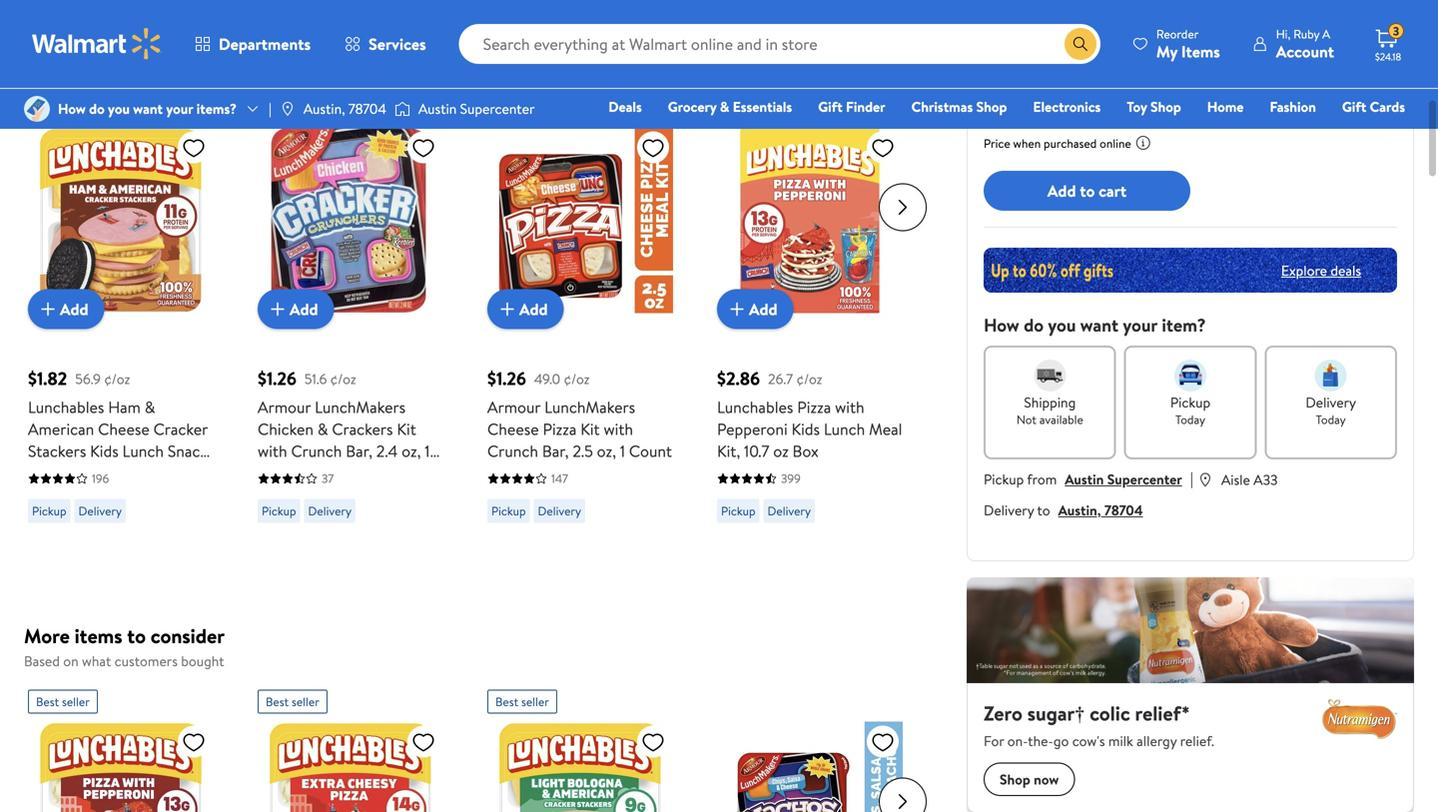 Task type: describe. For each thing, give the bounding box(es) containing it.
pickup today
[[1171, 450, 1211, 485]]

0 vertical spatial 78704
[[349, 99, 387, 118]]

delivery for armour lunchmakers cheese pizza kit with crunch bar, 2.5 oz, 1 count
[[538, 503, 582, 520]]

$1.82 56.9 ¢/oz lunchables ham & american cheese cracker stackers kids lunch snack, 3.2 oz tray
[[28, 366, 212, 484]]

hi, ruby a account
[[1277, 25, 1335, 62]]

registry
[[1176, 125, 1227, 144]]

399
[[781, 470, 801, 487]]

supercenter
[[460, 99, 535, 118]]

not
[[1017, 468, 1037, 485]]

to for delivery
[[1038, 557, 1051, 577]]

reorder my items
[[1157, 25, 1221, 62]]

like
[[233, 27, 264, 55]]

3.2
[[28, 462, 48, 484]]

$2.86
[[717, 366, 760, 391]]

items for more
[[75, 622, 122, 650]]

add for lunchables ham & american cheese cracker stackers kids lunch snack, 3.2 oz tray
[[60, 298, 89, 320]]

ham
[[108, 396, 141, 418]]

$1.26 for armour lunchmakers chicken & crackers kit with crunch bar, 2.4 oz, 1 count
[[258, 366, 297, 391]]

best for lunchables light bologna & american cheese cracker stackers kids lunch snack, 3.1 oz tray image
[[496, 693, 519, 710]]

stackers
[[28, 440, 86, 462]]

best for lunchables pizza with pepperoni kids lunch snack, 4.3 oz tray image
[[36, 693, 59, 710]]

add button for lunchables pizza with pepperoni kids lunch meal kit, 10.7 oz box
[[717, 289, 794, 329]]

pickup for armour lunchmakers chicken & crackers kit with crunch bar, 2.4 oz, 1 count
[[262, 503, 296, 520]]

lunchmakers for crackers
[[315, 396, 406, 418]]

count inside $1.26 49.0 ¢/oz armour lunchmakers cheese pizza kit with crunch bar, 2.5 oz, 1 count
[[629, 440, 672, 462]]

lunchmakers for kit
[[545, 396, 636, 418]]

oz, inside $1.26 51.6 ¢/oz armour lunchmakers chicken & crackers kit with crunch bar, 2.4 oz, 1 count
[[402, 440, 421, 462]]

lunchables light bologna & american cheese cracker stackers kids lunch snack, 3.1 oz tray image
[[488, 722, 673, 812]]

items for similar
[[88, 27, 136, 55]]

what inside more items to consider based on what customers bought
[[82, 651, 111, 671]]

services
[[369, 33, 426, 55]]

$1.82 for $1.82 56.9 ¢/oz lunchables ham & american cheese cracker stackers kids lunch snack, 3.2 oz tray
[[28, 366, 67, 391]]

with inside $2.86 26.7 ¢/oz lunchables pizza with pepperoni kids lunch meal kit, 10.7 oz box
[[835, 396, 865, 418]]

a
[[1323, 25, 1331, 42]]

american
[[28, 418, 94, 440]]

gift finder
[[819, 97, 886, 116]]

armour for cheese
[[488, 396, 541, 418]]

based inside more items to consider based on what customers bought
[[24, 651, 60, 671]]

41.4
[[1053, 160, 1081, 182]]

seller for lunchables pizza with pepperoni kids lunch snack, 4.3 oz tray image
[[62, 693, 90, 710]]

$24.18
[[1376, 50, 1402, 63]]

delivery left austin, 78704 button on the bottom of the page
[[984, 557, 1035, 577]]

seller down walmart image
[[62, 99, 90, 116]]

delivery inside button
[[1306, 450, 1357, 469]]

add to cart image for lunchables ham & american cheese cracker stackers kids lunch snack, 3.2 oz tray
[[36, 297, 60, 321]]

electronics
[[1034, 97, 1101, 116]]

add to cart image for armour lunchmakers cheese pizza kit with crunch bar, 2.5 oz, 1 count
[[496, 297, 520, 321]]

christmas shop
[[912, 97, 1008, 116]]

cards
[[1371, 97, 1406, 116]]

196
[[92, 470, 109, 487]]

kit inside $1.26 49.0 ¢/oz armour lunchmakers cheese pizza kit with crunch bar, 2.5 oz, 1 count
[[581, 418, 600, 440]]

pizza inside $1.26 49.0 ¢/oz armour lunchmakers cheese pizza kit with crunch bar, 2.5 oz, 1 count
[[543, 418, 577, 440]]

product group containing $1.82
[[28, 87, 214, 559]]

toy shop
[[1127, 97, 1182, 116]]

kids inside $2.86 26.7 ¢/oz lunchables pizza with pepperoni kids lunch meal kit, 10.7 oz box
[[792, 418, 820, 440]]

best right items?
[[266, 99, 289, 116]]

similar items you might like based on what customers bought
[[24, 27, 264, 76]]

pepperoni
[[717, 418, 788, 440]]

electronics link
[[1025, 96, 1110, 117]]

lunchables for $2.86
[[717, 396, 794, 418]]

to inside more items to consider based on what customers bought
[[127, 622, 146, 650]]

2 horizontal spatial &
[[720, 97, 730, 116]]

bought inside more items to consider based on what customers bought
[[181, 651, 224, 671]]

Search search field
[[459, 24, 1101, 64]]

2.5
[[573, 440, 593, 462]]

add to favorites list, armour lunchmakers cheese pizza kit with crunch bar, 2.5 oz, 1 count image
[[641, 135, 665, 160]]

1 inside $1.26 49.0 ¢/oz armour lunchmakers cheese pizza kit with crunch bar, 2.5 oz, 1 count
[[620, 440, 625, 462]]

walmart image
[[32, 28, 162, 60]]

delivery to austin, 78704
[[984, 557, 1144, 577]]

tray
[[71, 462, 99, 484]]

do for how do you want your items?
[[89, 99, 105, 118]]

customers inside similar items you might like based on what customers bought
[[115, 57, 178, 76]]

how for how do you want your item?
[[984, 370, 1020, 395]]

lunchables for $1.82
[[28, 396, 104, 418]]

might
[[177, 27, 229, 55]]

online
[[1100, 192, 1132, 209]]

best seller for lunchables extra cheesy pizza kids lunch snack, 4.2 oz tray image in the left bottom of the page
[[266, 693, 320, 710]]

debit
[[1286, 125, 1320, 144]]

add to cart image for armour lunchmakers chicken & crackers kit with crunch bar, 2.4 oz, 1 count
[[266, 297, 290, 321]]

ruby
[[1294, 25, 1320, 42]]

finder
[[846, 97, 886, 116]]

departments button
[[178, 20, 328, 68]]

lunchables extra cheesy pizza kids lunch snack, 4.2 oz tray image
[[258, 722, 444, 812]]

$1.26 51.6 ¢/oz armour lunchmakers chicken & crackers kit with crunch bar, 2.4 oz, 1 count
[[258, 366, 430, 484]]

chicken
[[258, 418, 314, 440]]

pickup for lunchables ham & american cheese cracker stackers kids lunch snack, 3.2 oz tray
[[32, 503, 66, 520]]

add to cart button
[[984, 228, 1191, 268]]

meal
[[869, 418, 903, 440]]

one
[[1253, 125, 1283, 144]]

with inside $1.26 49.0 ¢/oz armour lunchmakers cheese pizza kit with crunch bar, 2.5 oz, 1 count
[[604, 418, 634, 440]]

1 vertical spatial 78704
[[1105, 557, 1144, 577]]

add for lunchables pizza with pepperoni kids lunch meal kit, 10.7 oz box
[[749, 298, 778, 320]]

consider
[[151, 622, 225, 650]]

items
[[1182, 40, 1221, 62]]

intent image for delivery image
[[1316, 417, 1348, 449]]

up to sixty percent off deals. shop now. image
[[984, 305, 1398, 350]]

next slide for more items to consider list image
[[879, 778, 927, 812]]

how do you want your item?
[[984, 370, 1207, 395]]

armour lunchmakers chicken & crackers kit with crunch bar, 2.4 oz, 1 count image
[[258, 127, 444, 313]]

pizza inside $2.86 26.7 ¢/oz lunchables pizza with pepperoni kids lunch meal kit, 10.7 oz box
[[798, 396, 832, 418]]

customers inside more items to consider based on what customers bought
[[115, 651, 178, 671]]

delivery for lunchables ham & american cheese cracker stackers kids lunch snack, 3.2 oz tray
[[78, 503, 122, 520]]

3
[[1394, 23, 1400, 40]]

more
[[24, 622, 70, 650]]

 image for how do you want your items?
[[24, 96, 50, 122]]

reorder
[[1157, 25, 1199, 42]]

add to favorites list, armour lunchmakers chicken & crackers kit with crunch bar, 2.4 oz, 1 count image
[[412, 135, 436, 160]]

$1.26 for armour lunchmakers cheese pizza kit with crunch bar, 2.5 oz, 1 count
[[488, 366, 526, 391]]

kit,
[[717, 440, 741, 462]]

christmas
[[912, 97, 973, 116]]

cheese inside $1.26 49.0 ¢/oz armour lunchmakers cheese pizza kit with crunch bar, 2.5 oz, 1 count
[[488, 418, 539, 440]]

deals
[[609, 97, 642, 116]]

home
[[1208, 97, 1244, 116]]

49.0
[[534, 369, 561, 388]]

price when purchased online
[[984, 192, 1132, 209]]

account
[[1277, 40, 1335, 62]]

cheese inside $1.82 56.9 ¢/oz lunchables ham & american cheese cracker stackers kids lunch snack, 3.2 oz tray
[[98, 418, 150, 440]]

gift for cards
[[1343, 97, 1367, 116]]

cart
[[1099, 237, 1127, 259]]

grocery
[[668, 97, 717, 116]]

56.9
[[75, 369, 101, 388]]

hi,
[[1277, 25, 1291, 42]]

today
[[1176, 468, 1206, 485]]

$1.82 41.4 ¢/oz
[[984, 147, 1115, 186]]

|
[[269, 99, 272, 118]]

austin, 78704 button
[[1059, 557, 1144, 577]]

$1.26 49.0 ¢/oz armour lunchmakers cheese pizza kit with crunch bar, 2.5 oz, 1 count
[[488, 366, 672, 462]]

home link
[[1199, 96, 1253, 117]]

¢/oz for $1.26 51.6 ¢/oz armour lunchmakers chicken & crackers kit with crunch bar, 2.4 oz, 1 count
[[330, 369, 356, 388]]

grocery & essentials
[[668, 97, 793, 116]]

purchased
[[1044, 192, 1097, 209]]

my
[[1157, 40, 1178, 62]]

cracker
[[153, 418, 208, 440]]

search icon image
[[1073, 36, 1089, 52]]

$1.82 for $1.82 41.4 ¢/oz
[[984, 147, 1045, 186]]



Task type: locate. For each thing, give the bounding box(es) containing it.
services button
[[328, 20, 443, 68]]

add for armour lunchmakers chicken & crackers kit with crunch bar, 2.4 oz, 1 count
[[290, 298, 318, 320]]

add up 26.7
[[749, 298, 778, 320]]

oz right 3.2
[[52, 462, 67, 484]]

add for armour lunchmakers cheese pizza kit with crunch bar, 2.5 oz, 1 count
[[520, 298, 548, 320]]

add button for armour lunchmakers cheese pizza kit with crunch bar, 2.5 oz, 1 count
[[488, 289, 564, 329]]

you for similar items you might like based on what customers bought
[[141, 27, 172, 55]]

lunch left snack,
[[122, 440, 164, 462]]

kids up the 196
[[90, 440, 119, 462]]

 image left austin
[[395, 99, 411, 119]]

0 horizontal spatial crunch
[[291, 440, 342, 462]]

1 horizontal spatial you
[[141, 27, 172, 55]]

2.4
[[376, 440, 398, 462]]

2 gift from the left
[[1343, 97, 1367, 116]]

0 vertical spatial to
[[1080, 237, 1095, 259]]

bar, left the "2.4"
[[346, 440, 373, 462]]

2 based from the top
[[24, 651, 60, 671]]

1 horizontal spatial your
[[1123, 370, 1158, 395]]

to for add
[[1080, 237, 1095, 259]]

0 vertical spatial on
[[63, 57, 79, 76]]

1 vertical spatial austin,
[[1059, 557, 1102, 577]]

pizza
[[798, 396, 832, 418], [543, 418, 577, 440]]

1 horizontal spatial how
[[984, 370, 1020, 395]]

what inside similar items you might like based on what customers bought
[[82, 57, 111, 76]]

count down chicken
[[258, 462, 301, 484]]

based inside similar items you might like based on what customers bought
[[24, 57, 60, 76]]

gift cards link
[[1334, 96, 1415, 117]]

when
[[1014, 192, 1041, 209]]

2 crunch from the left
[[488, 440, 539, 462]]

add inside button
[[1048, 237, 1077, 259]]

gift for finder
[[819, 97, 843, 116]]

crunch
[[291, 440, 342, 462], [488, 440, 539, 462]]

0 vertical spatial $1.82
[[984, 147, 1045, 186]]

1 vertical spatial bought
[[181, 651, 224, 671]]

2 lunchmakers from the left
[[545, 396, 636, 418]]

 image for austin supercenter
[[395, 99, 411, 119]]

gift left "finder"
[[819, 97, 843, 116]]

next slide for similar items you might like list image
[[879, 183, 927, 231]]

2 bar, from the left
[[542, 440, 569, 462]]

best up lunchables extra cheesy pizza kids lunch snack, 4.2 oz tray image in the left bottom of the page
[[266, 693, 289, 710]]

grocery & essentials link
[[659, 96, 802, 117]]

¢/oz inside $1.82 56.9 ¢/oz lunchables ham & american cheese cracker stackers kids lunch snack, 3.2 oz tray
[[104, 369, 130, 388]]

Walmart Site-Wide search field
[[459, 24, 1101, 64]]

items?
[[197, 99, 237, 118]]

0 vertical spatial austin,
[[304, 99, 345, 118]]

your for item?
[[1123, 370, 1158, 395]]

bar, inside $1.26 51.6 ¢/oz armour lunchmakers chicken & crackers kit with crunch bar, 2.4 oz, 1 count
[[346, 440, 373, 462]]

shop inside christmas shop link
[[977, 97, 1008, 116]]

delivery down 37
[[308, 503, 352, 520]]

1 cheese from the left
[[98, 418, 150, 440]]

want left item?
[[1081, 370, 1119, 395]]

essentials
[[733, 97, 793, 116]]

$1.82 inside $1.82 56.9 ¢/oz lunchables ham & american cheese cracker stackers kids lunch snack, 3.2 oz tray
[[28, 366, 67, 391]]

 image right the |
[[280, 101, 296, 117]]

seller up lunchables light bologna & american cheese cracker stackers kids lunch snack, 3.1 oz tray image
[[522, 693, 549, 710]]

with right 2.5
[[604, 418, 634, 440]]

1 add to cart image from the left
[[36, 297, 60, 321]]

austin,
[[304, 99, 345, 118], [1059, 557, 1102, 577]]

0 horizontal spatial austin,
[[304, 99, 345, 118]]

& right ham
[[145, 396, 155, 418]]

oz, right the "2.4"
[[402, 440, 421, 462]]

3 add button from the left
[[488, 289, 564, 329]]

1 bar, from the left
[[346, 440, 373, 462]]

¢/oz right 41.4
[[1085, 160, 1115, 182]]

box
[[793, 440, 819, 462]]

add to favorites list, lunchables extra cheesy pizza kids lunch snack, 4.2 oz tray image
[[412, 730, 436, 755]]

$1.26 left "49.0"
[[488, 366, 526, 391]]

51.6
[[305, 369, 327, 388]]

registry link
[[1167, 124, 1236, 145]]

to left cart
[[1080, 237, 1095, 259]]

2 vertical spatial to
[[127, 622, 146, 650]]

lunchables pizza with pepperoni kids lunch snack, 4.3 oz tray image
[[28, 722, 214, 812]]

lunchables down $2.86
[[717, 396, 794, 418]]

bar,
[[346, 440, 373, 462], [542, 440, 569, 462]]

with left meal
[[835, 396, 865, 418]]

2 on from the top
[[63, 651, 79, 671]]

bar, inside $1.26 49.0 ¢/oz armour lunchmakers cheese pizza kit with crunch bar, 2.5 oz, 1 count
[[542, 440, 569, 462]]

lunchmakers inside $1.26 49.0 ¢/oz armour lunchmakers cheese pizza kit with crunch bar, 2.5 oz, 1 count
[[545, 396, 636, 418]]

$1.82
[[984, 147, 1045, 186], [28, 366, 67, 391]]

2 horizontal spatial you
[[1048, 370, 1077, 395]]

kids
[[792, 418, 820, 440], [90, 440, 119, 462]]

product group
[[28, 87, 214, 559], [258, 87, 444, 559], [488, 87, 673, 559], [717, 87, 903, 559], [28, 682, 214, 812], [258, 682, 444, 812], [488, 682, 673, 812]]

snack,
[[168, 440, 212, 462]]

1 what from the top
[[82, 57, 111, 76]]

add button up "49.0"
[[488, 289, 564, 329]]

& right chicken
[[318, 418, 328, 440]]

austin
[[419, 99, 457, 118]]

 image for austin, 78704
[[280, 101, 296, 117]]

shop inside 'toy shop' link
[[1151, 97, 1182, 116]]

¢/oz inside $2.86 26.7 ¢/oz lunchables pizza with pepperoni kids lunch meal kit, 10.7 oz box
[[797, 369, 823, 388]]

¢/oz right 26.7
[[797, 369, 823, 388]]

do for how do you want your item?
[[1024, 370, 1044, 395]]

with inside $1.26 51.6 ¢/oz armour lunchmakers chicken & crackers kit with crunch bar, 2.4 oz, 1 count
[[258, 440, 287, 462]]

1 horizontal spatial oz,
[[597, 440, 616, 462]]

1 vertical spatial what
[[82, 651, 111, 671]]

1 customers from the top
[[115, 57, 178, 76]]

pickup for armour lunchmakers cheese pizza kit with crunch bar, 2.5 oz, 1 count
[[492, 503, 526, 520]]

to inside button
[[1080, 237, 1095, 259]]

0 horizontal spatial how
[[58, 99, 86, 118]]

2 horizontal spatial add to cart image
[[496, 297, 520, 321]]

pickup for lunchables pizza with pepperoni kids lunch meal kit, 10.7 oz box
[[721, 503, 756, 520]]

1 vertical spatial to
[[1038, 557, 1051, 577]]

you up intent image for shipping
[[1048, 370, 1077, 395]]

¢/oz inside $1.26 51.6 ¢/oz armour lunchmakers chicken & crackers kit with crunch bar, 2.4 oz, 1 count
[[330, 369, 356, 388]]

count right 2.5
[[629, 440, 672, 462]]

1 horizontal spatial do
[[1024, 370, 1044, 395]]

0 horizontal spatial your
[[166, 99, 193, 118]]

0 horizontal spatial kit
[[397, 418, 416, 440]]

crunch inside $1.26 49.0 ¢/oz armour lunchmakers cheese pizza kit with crunch bar, 2.5 oz, 1 count
[[488, 440, 539, 462]]

you down similar items you might like based on what customers bought
[[108, 99, 130, 118]]

$1.26 inside $1.26 49.0 ¢/oz armour lunchmakers cheese pizza kit with crunch bar, 2.5 oz, 1 count
[[488, 366, 526, 391]]

0 horizontal spatial shop
[[977, 97, 1008, 116]]

$1.82 up when in the top right of the page
[[984, 147, 1045, 186]]

lunchables inside $2.86 26.7 ¢/oz lunchables pizza with pepperoni kids lunch meal kit, 10.7 oz box
[[717, 396, 794, 418]]

want down similar items you might like based on what customers bought
[[133, 99, 163, 118]]

1 based from the top
[[24, 57, 60, 76]]

1 horizontal spatial kit
[[581, 418, 600, 440]]

147
[[552, 470, 568, 487]]

walmart+
[[1346, 125, 1406, 144]]

0 horizontal spatial oz,
[[402, 440, 421, 462]]

delivery down intent image for delivery
[[1306, 450, 1357, 469]]

2 lunchables from the left
[[717, 396, 794, 418]]

items
[[88, 27, 136, 55], [75, 622, 122, 650]]

2 bought from the top
[[181, 651, 224, 671]]

add up "49.0"
[[520, 298, 548, 320]]

1 vertical spatial you
[[108, 99, 130, 118]]

items right similar at left top
[[88, 27, 136, 55]]

0 horizontal spatial count
[[258, 462, 301, 484]]

1 vertical spatial how
[[984, 370, 1020, 395]]

fashion
[[1270, 97, 1317, 116]]

1 vertical spatial your
[[1123, 370, 1158, 395]]

crunch left 2.5
[[488, 440, 539, 462]]

0 horizontal spatial to
[[127, 622, 146, 650]]

count inside $1.26 51.6 ¢/oz armour lunchmakers chicken & crackers kit with crunch bar, 2.4 oz, 1 count
[[258, 462, 301, 484]]

add to favorites list, armour lunchmakers nachos kit with nerds, 2.9 oz, 1 count image
[[871, 730, 895, 755]]

lunchables inside $1.82 56.9 ¢/oz lunchables ham & american cheese cracker stackers kids lunch snack, 3.2 oz tray
[[28, 396, 104, 418]]

add button up 56.9
[[28, 289, 104, 329]]

austin, down available
[[1059, 557, 1102, 577]]

fashion link
[[1261, 96, 1326, 117]]

1 right the "2.4"
[[425, 440, 430, 462]]

1 vertical spatial on
[[63, 651, 79, 671]]

1 $1.26 from the left
[[258, 366, 297, 391]]

1 shop from the left
[[977, 97, 1008, 116]]

lunchmakers inside $1.26 51.6 ¢/oz armour lunchmakers chicken & crackers kit with crunch bar, 2.4 oz, 1 count
[[315, 396, 406, 418]]

2 horizontal spatial with
[[835, 396, 865, 418]]

2 horizontal spatial to
[[1080, 237, 1095, 259]]

add to cart image
[[36, 297, 60, 321], [266, 297, 290, 321], [496, 297, 520, 321]]

on inside similar items you might like based on what customers bought
[[63, 57, 79, 76]]

3 add to cart image from the left
[[496, 297, 520, 321]]

0 horizontal spatial $1.82
[[28, 366, 67, 391]]

walmart+ link
[[1337, 124, 1415, 145]]

available
[[1040, 468, 1084, 485]]

1 horizontal spatial with
[[604, 418, 634, 440]]

bought down consider at the left bottom of page
[[181, 651, 224, 671]]

add button for lunchables ham & american cheese cracker stackers kids lunch snack, 3.2 oz tray
[[28, 289, 104, 329]]

best down similar at left top
[[36, 99, 59, 116]]

intent image for shipping image
[[1034, 417, 1066, 449]]

1 oz, from the left
[[402, 440, 421, 462]]

items inside more items to consider based on what customers bought
[[75, 622, 122, 650]]

2 shop from the left
[[1151, 97, 1182, 116]]

0 horizontal spatial 1
[[425, 440, 430, 462]]

1 horizontal spatial cheese
[[488, 418, 539, 440]]

add up 51.6
[[290, 298, 318, 320]]

2 kit from the left
[[581, 418, 600, 440]]

what
[[82, 57, 111, 76], [82, 651, 111, 671]]

your left items?
[[166, 99, 193, 118]]

delivery for lunchables pizza with pepperoni kids lunch meal kit, 10.7 oz box
[[768, 503, 811, 520]]

want
[[133, 99, 163, 118], [1081, 370, 1119, 395]]

1
[[425, 440, 430, 462], [620, 440, 625, 462]]

pickup
[[1171, 450, 1211, 469], [32, 503, 66, 520], [262, 503, 296, 520], [492, 503, 526, 520], [721, 503, 756, 520]]

based down similar at left top
[[24, 57, 60, 76]]

0 horizontal spatial kids
[[90, 440, 119, 462]]

& right grocery at the top of page
[[720, 97, 730, 116]]

austin supercenter
[[419, 99, 535, 118]]

toy
[[1127, 97, 1148, 116]]

1 horizontal spatial 78704
[[1105, 557, 1144, 577]]

seller for lunchables extra cheesy pizza kids lunch snack, 4.2 oz tray image in the left bottom of the page
[[292, 693, 320, 710]]

1 horizontal spatial bar,
[[542, 440, 569, 462]]

to left consider at the left bottom of page
[[127, 622, 146, 650]]

kids up 399
[[792, 418, 820, 440]]

0 horizontal spatial oz
[[52, 462, 67, 484]]

seller right the |
[[292, 99, 320, 116]]

crunch inside $1.26 51.6 ¢/oz armour lunchmakers chicken & crackers kit with crunch bar, 2.4 oz, 1 count
[[291, 440, 342, 462]]

crackers
[[332, 418, 393, 440]]

1 horizontal spatial lunch
[[824, 418, 866, 440]]

armour
[[258, 396, 311, 418], [488, 396, 541, 418]]

$1.26 inside $1.26 51.6 ¢/oz armour lunchmakers chicken & crackers kit with crunch bar, 2.4 oz, 1 count
[[258, 366, 297, 391]]

best seller for lunchables pizza with pepperoni kids lunch snack, 4.3 oz tray image
[[36, 693, 90, 710]]

0 vertical spatial you
[[141, 27, 172, 55]]

armour inside $1.26 51.6 ¢/oz armour lunchmakers chicken & crackers kit with crunch bar, 2.4 oz, 1 count
[[258, 396, 311, 418]]

1 horizontal spatial kids
[[792, 418, 820, 440]]

1 vertical spatial customers
[[115, 651, 178, 671]]

& inside $1.26 51.6 ¢/oz armour lunchmakers chicken & crackers kit with crunch bar, 2.4 oz, 1 count
[[318, 418, 328, 440]]

78704
[[349, 99, 387, 118], [1105, 557, 1144, 577]]

2 horizontal spatial  image
[[395, 99, 411, 119]]

add to favorites list, lunchables pizza with pepperoni kids lunch snack, 4.3 oz tray image
[[182, 730, 206, 755]]

oz
[[774, 440, 789, 462], [52, 462, 67, 484]]

2 $1.26 from the left
[[488, 366, 526, 391]]

bought inside similar items you might like based on what customers bought
[[181, 57, 224, 76]]

best seller up lunchables extra cheesy pizza kids lunch snack, 4.2 oz tray image in the left bottom of the page
[[266, 693, 320, 710]]

0 horizontal spatial add to cart image
[[36, 297, 60, 321]]

2 armour from the left
[[488, 396, 541, 418]]

$1.26 left 51.6
[[258, 366, 297, 391]]

oz,
[[402, 440, 421, 462], [597, 440, 616, 462]]

1 horizontal spatial add to cart image
[[266, 297, 290, 321]]

bought down might
[[181, 57, 224, 76]]

1 horizontal spatial lunchables
[[717, 396, 794, 418]]

0 vertical spatial based
[[24, 57, 60, 76]]

based down more
[[24, 651, 60, 671]]

gift cards registry
[[1176, 97, 1406, 144]]

0 vertical spatial how
[[58, 99, 86, 118]]

on inside more items to consider based on what customers bought
[[63, 651, 79, 671]]

crunch up 37
[[291, 440, 342, 462]]

1 add button from the left
[[28, 289, 104, 329]]

0 horizontal spatial &
[[145, 396, 155, 418]]

0 horizontal spatial with
[[258, 440, 287, 462]]

items inside similar items you might like based on what customers bought
[[88, 27, 136, 55]]

1 horizontal spatial pizza
[[798, 396, 832, 418]]

lunchmakers
[[315, 396, 406, 418], [545, 396, 636, 418]]

1 vertical spatial items
[[75, 622, 122, 650]]

1 horizontal spatial gift
[[1343, 97, 1367, 116]]

oz, right 2.5
[[597, 440, 616, 462]]

0 horizontal spatial lunchmakers
[[315, 396, 406, 418]]

customers down consider at the left bottom of page
[[115, 651, 178, 671]]

seller down more
[[62, 693, 90, 710]]

lunch
[[824, 418, 866, 440], [122, 440, 164, 462]]

add down price when purchased online
[[1048, 237, 1077, 259]]

items right more
[[75, 622, 122, 650]]

shop right toy
[[1151, 97, 1182, 116]]

gift left the 'cards'
[[1343, 97, 1367, 116]]

2 customers from the top
[[115, 651, 178, 671]]

lunchables down 56.9
[[28, 396, 104, 418]]

1 horizontal spatial $1.26
[[488, 366, 526, 391]]

you left might
[[141, 27, 172, 55]]

1 horizontal spatial $1.82
[[984, 147, 1045, 186]]

shop for toy shop
[[1151, 97, 1182, 116]]

1 horizontal spatial lunchmakers
[[545, 396, 636, 418]]

christmas shop link
[[903, 96, 1017, 117]]

do up intent image for shipping
[[1024, 370, 1044, 395]]

2 cheese from the left
[[488, 418, 539, 440]]

$1.82 left 56.9
[[28, 366, 67, 391]]

shop
[[977, 97, 1008, 116], [1151, 97, 1182, 116]]

you for how do you want your items?
[[108, 99, 130, 118]]

1 lunchmakers from the left
[[315, 396, 406, 418]]

lunch left meal
[[824, 418, 866, 440]]

0 horizontal spatial bar,
[[346, 440, 373, 462]]

1 1 from the left
[[425, 440, 430, 462]]

1 vertical spatial $1.82
[[28, 366, 67, 391]]

¢/oz for $1.82 41.4 ¢/oz
[[1085, 160, 1115, 182]]

1 inside $1.26 51.6 ¢/oz armour lunchmakers chicken & crackers kit with crunch bar, 2.4 oz, 1 count
[[425, 440, 430, 462]]

0 vertical spatial what
[[82, 57, 111, 76]]

0 horizontal spatial do
[[89, 99, 105, 118]]

delivery button
[[1265, 403, 1398, 517]]

0 horizontal spatial you
[[108, 99, 130, 118]]

one debit link
[[1244, 124, 1329, 145]]

you inside similar items you might like based on what customers bought
[[141, 27, 172, 55]]

want for items?
[[133, 99, 163, 118]]

37
[[322, 470, 334, 487]]

add to favorites list, lunchables pizza with pepperoni kids lunch meal kit, 10.7 oz box image
[[871, 135, 895, 160]]

0 horizontal spatial $1.26
[[258, 366, 297, 391]]

1 gift from the left
[[819, 97, 843, 116]]

2 vertical spatial you
[[1048, 370, 1077, 395]]

26.7
[[768, 369, 793, 388]]

armour down 51.6
[[258, 396, 311, 418]]

2 add button from the left
[[258, 289, 334, 329]]

1 vertical spatial want
[[1081, 370, 1119, 395]]

best down more
[[36, 693, 59, 710]]

delivery for armour lunchmakers chicken & crackers kit with crunch bar, 2.4 oz, 1 count
[[308, 503, 352, 520]]

0 horizontal spatial want
[[133, 99, 163, 118]]

cheese down "49.0"
[[488, 418, 539, 440]]

1 kit from the left
[[397, 418, 416, 440]]

deals link
[[600, 96, 651, 117]]

armour down "49.0"
[[488, 396, 541, 418]]

want for item?
[[1081, 370, 1119, 395]]

best seller up lunchables light bologna & american cheese cracker stackers kids lunch snack, 3.1 oz tray image
[[496, 693, 549, 710]]

shipping not available
[[1017, 450, 1084, 485]]

with
[[835, 396, 865, 418], [604, 418, 634, 440], [258, 440, 287, 462]]

lunchables ham & american cheese cracker stackers kids lunch snack, 3.2 oz tray image
[[28, 127, 214, 313]]

1 on from the top
[[63, 57, 79, 76]]

how up not
[[984, 370, 1020, 395]]

best
[[36, 99, 59, 116], [266, 99, 289, 116], [36, 693, 59, 710], [266, 693, 289, 710], [496, 693, 519, 710]]

4 add button from the left
[[717, 289, 794, 329]]

¢/oz right 56.9
[[104, 369, 130, 388]]

0 horizontal spatial pizza
[[543, 418, 577, 440]]

how do you want your items?
[[58, 99, 237, 118]]

0 horizontal spatial lunch
[[122, 440, 164, 462]]

armour inside $1.26 49.0 ¢/oz armour lunchmakers cheese pizza kit with crunch bar, 2.5 oz, 1 count
[[488, 396, 541, 418]]

 image
[[24, 96, 50, 122], [395, 99, 411, 119], [280, 101, 296, 117]]

add button
[[28, 289, 104, 329], [258, 289, 334, 329], [488, 289, 564, 329], [717, 289, 794, 329]]

pizza up 147
[[543, 418, 577, 440]]

0 horizontal spatial gift
[[819, 97, 843, 116]]

1 lunchables from the left
[[28, 396, 104, 418]]

2 oz, from the left
[[597, 440, 616, 462]]

0 vertical spatial want
[[133, 99, 163, 118]]

lunchmakers up 2.5
[[545, 396, 636, 418]]

you for how do you want your item?
[[1048, 370, 1077, 395]]

0 horizontal spatial armour
[[258, 396, 311, 418]]

on down more
[[63, 651, 79, 671]]

add button up $2.86
[[717, 289, 794, 329]]

1 crunch from the left
[[291, 440, 342, 462]]

add to cart image
[[725, 297, 749, 321]]

10.7
[[744, 440, 770, 462]]

kids inside $1.82 56.9 ¢/oz lunchables ham & american cheese cracker stackers kids lunch snack, 3.2 oz tray
[[90, 440, 119, 462]]

delivery down 147
[[538, 503, 582, 520]]

bar, left 2.5
[[542, 440, 569, 462]]

with right snack,
[[258, 440, 287, 462]]

on
[[63, 57, 79, 76], [63, 651, 79, 671]]

more items to consider based on what customers bought
[[24, 622, 225, 671]]

¢/oz inside $1.82 41.4 ¢/oz
[[1085, 160, 1115, 182]]

0 horizontal spatial  image
[[24, 96, 50, 122]]

0 horizontal spatial cheese
[[98, 418, 150, 440]]

1 horizontal spatial to
[[1038, 557, 1051, 577]]

armour for chicken
[[258, 396, 311, 418]]

product group containing $2.86
[[717, 87, 903, 559]]

¢/oz for $1.82 56.9 ¢/oz lunchables ham & american cheese cracker stackers kids lunch snack, 3.2 oz tray
[[104, 369, 130, 388]]

¢/oz for $2.86 26.7 ¢/oz lunchables pizza with pepperoni kids lunch meal kit, 10.7 oz box
[[797, 369, 823, 388]]

armour lunchmakers cheese pizza kit with crunch bar, 2.5 oz, 1 count image
[[488, 127, 673, 313]]

austin, 78704
[[304, 99, 387, 118]]

1 bought from the top
[[181, 57, 224, 76]]

1 horizontal spatial austin,
[[1059, 557, 1102, 577]]

oz, inside $1.26 49.0 ¢/oz armour lunchmakers cheese pizza kit with crunch bar, 2.5 oz, 1 count
[[597, 440, 616, 462]]

1 vertical spatial do
[[1024, 370, 1044, 395]]

kit
[[397, 418, 416, 440], [581, 418, 600, 440]]

1 horizontal spatial oz
[[774, 440, 789, 462]]

delivery down 399
[[768, 503, 811, 520]]

¢/oz
[[1085, 160, 1115, 182], [104, 369, 130, 388], [330, 369, 356, 388], [564, 369, 590, 388], [797, 369, 823, 388]]

best seller down similar at left top
[[36, 99, 90, 116]]

lunchmakers up the "2.4"
[[315, 396, 406, 418]]

how for how do you want your items?
[[58, 99, 86, 118]]

lunch inside $1.82 56.9 ¢/oz lunchables ham & american cheese cracker stackers kids lunch snack, 3.2 oz tray
[[122, 440, 164, 462]]

0 vertical spatial do
[[89, 99, 105, 118]]

your left item?
[[1123, 370, 1158, 395]]

how down walmart image
[[58, 99, 86, 118]]

customers up how do you want your items?
[[115, 57, 178, 76]]

count
[[629, 440, 672, 462], [258, 462, 301, 484]]

based
[[24, 57, 60, 76], [24, 651, 60, 671]]

best up lunchables light bologna & american cheese cracker stackers kids lunch snack, 3.1 oz tray image
[[496, 693, 519, 710]]

oz right 10.7
[[774, 440, 789, 462]]

delivery down the 196
[[78, 503, 122, 520]]

seller up lunchables extra cheesy pizza kids lunch snack, 4.2 oz tray image in the left bottom of the page
[[292, 693, 320, 710]]

intent image for pickup image
[[1175, 417, 1207, 449]]

1 horizontal spatial &
[[318, 418, 328, 440]]

best seller down the departments
[[266, 99, 320, 116]]

austin, right the |
[[304, 99, 345, 118]]

best seller down more
[[36, 693, 90, 710]]

shop right christmas
[[977, 97, 1008, 116]]

lunchables pizza with pepperoni kids lunch meal kit, 10.7 oz box image
[[717, 127, 903, 313]]

0 vertical spatial customers
[[115, 57, 178, 76]]

oz inside $1.82 56.9 ¢/oz lunchables ham & american cheese cracker stackers kids lunch snack, 3.2 oz tray
[[52, 462, 67, 484]]

armour lunchmakers nachos kit with nerds, 2.9 oz, 1 count image
[[717, 722, 903, 812]]

best seller for lunchables light bologna & american cheese cracker stackers kids lunch snack, 3.1 oz tray image
[[496, 693, 549, 710]]

¢/oz right 51.6
[[330, 369, 356, 388]]

shop for christmas shop
[[977, 97, 1008, 116]]

your for items?
[[166, 99, 193, 118]]

oz inside $2.86 26.7 ¢/oz lunchables pizza with pepperoni kids lunch meal kit, 10.7 oz box
[[774, 440, 789, 462]]

best seller
[[36, 99, 90, 116], [266, 99, 320, 116], [36, 693, 90, 710], [266, 693, 320, 710], [496, 693, 549, 710]]

0 vertical spatial bought
[[181, 57, 224, 76]]

1 horizontal spatial count
[[629, 440, 672, 462]]

1 horizontal spatial  image
[[280, 101, 296, 117]]

on down similar at left top
[[63, 57, 79, 76]]

1 armour from the left
[[258, 396, 311, 418]]

best for lunchables extra cheesy pizza kids lunch snack, 4.2 oz tray image in the left bottom of the page
[[266, 693, 289, 710]]

1 horizontal spatial shop
[[1151, 97, 1182, 116]]

1 horizontal spatial want
[[1081, 370, 1119, 395]]

add to cart
[[1048, 237, 1127, 259]]

0 horizontal spatial 78704
[[349, 99, 387, 118]]

0 horizontal spatial lunchables
[[28, 396, 104, 418]]

to
[[1080, 237, 1095, 259], [1038, 557, 1051, 577], [127, 622, 146, 650]]

2 what from the top
[[82, 651, 111, 671]]

price
[[984, 192, 1011, 209]]

gift inside gift cards registry
[[1343, 97, 1367, 116]]

kit inside $1.26 51.6 ¢/oz armour lunchmakers chicken & crackers kit with crunch bar, 2.4 oz, 1 count
[[397, 418, 416, 440]]

add to favorites list, lunchables ham & american cheese cracker stackers kids lunch snack, 3.2 oz tray image
[[182, 135, 206, 160]]

0 vertical spatial your
[[166, 99, 193, 118]]

¢/oz inside $1.26 49.0 ¢/oz armour lunchmakers cheese pizza kit with crunch bar, 2.5 oz, 1 count
[[564, 369, 590, 388]]

2 1 from the left
[[620, 440, 625, 462]]

toy shop link
[[1118, 96, 1191, 117]]

to left austin, 78704 button on the bottom of the page
[[1038, 557, 1051, 577]]

pizza up box
[[798, 396, 832, 418]]

0 vertical spatial items
[[88, 27, 136, 55]]

seller for lunchables light bologna & american cheese cracker stackers kids lunch snack, 3.1 oz tray image
[[522, 693, 549, 710]]

add to favorites list, lunchables light bologna & american cheese cracker stackers kids lunch snack, 3.1 oz tray image
[[641, 730, 665, 755]]

lunch inside $2.86 26.7 ¢/oz lunchables pizza with pepperoni kids lunch meal kit, 10.7 oz box
[[824, 418, 866, 440]]

1 horizontal spatial crunch
[[488, 440, 539, 462]]

add button up 51.6
[[258, 289, 334, 329]]

¢/oz for $1.26 49.0 ¢/oz armour lunchmakers cheese pizza kit with crunch bar, 2.5 oz, 1 count
[[564, 369, 590, 388]]

similar
[[24, 27, 83, 55]]

shipping
[[1025, 450, 1076, 469]]

$2.86 26.7 ¢/oz lunchables pizza with pepperoni kids lunch meal kit, 10.7 oz box
[[717, 366, 903, 462]]

do down walmart image
[[89, 99, 105, 118]]

& inside $1.82 56.9 ¢/oz lunchables ham & american cheese cracker stackers kids lunch snack, 3.2 oz tray
[[145, 396, 155, 418]]

1 horizontal spatial 1
[[620, 440, 625, 462]]

one debit
[[1253, 125, 1320, 144]]

add button for armour lunchmakers chicken & crackers kit with crunch bar, 2.4 oz, 1 count
[[258, 289, 334, 329]]

departments
[[219, 33, 311, 55]]

2 add to cart image from the left
[[266, 297, 290, 321]]

1 vertical spatial based
[[24, 651, 60, 671]]

1 right 2.5
[[620, 440, 625, 462]]

1 horizontal spatial armour
[[488, 396, 541, 418]]



Task type: vqa. For each thing, say whether or not it's contained in the screenshot.
add to cart icon related to $2.86
yes



